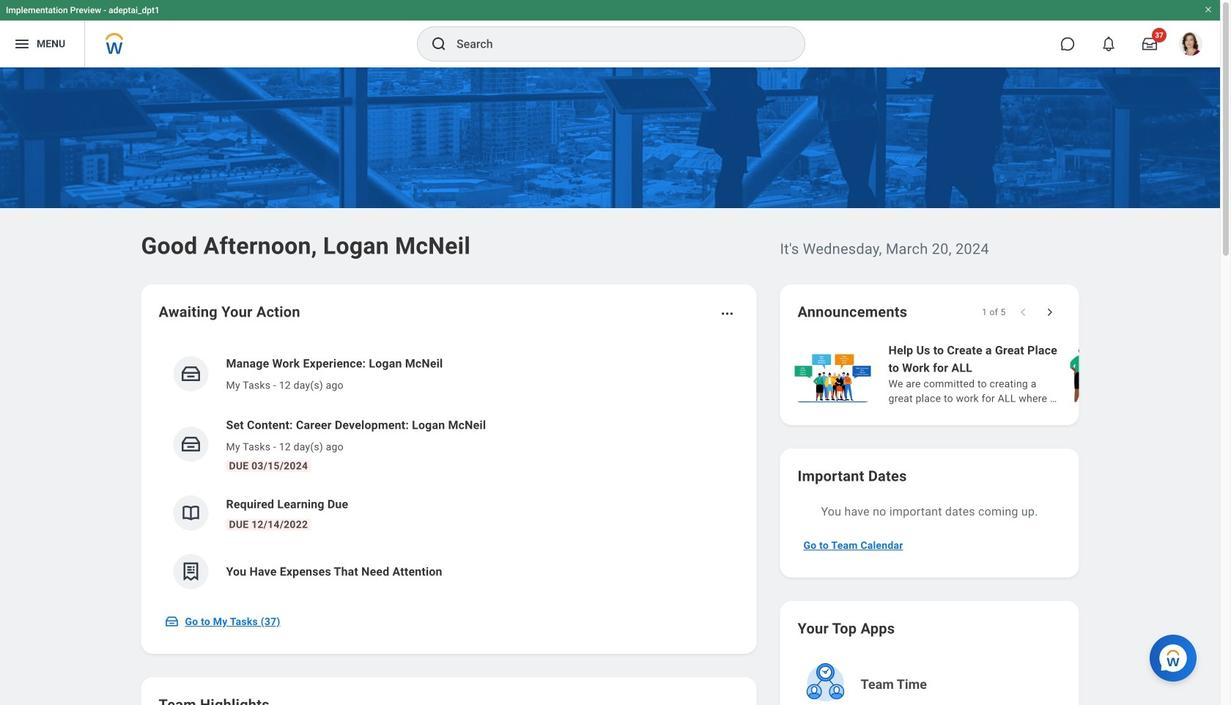 Task type: locate. For each thing, give the bounding box(es) containing it.
main content
[[0, 67, 1232, 705]]

status
[[982, 306, 1006, 318]]

0 horizontal spatial list
[[159, 343, 739, 601]]

0 vertical spatial inbox image
[[180, 363, 202, 385]]

list
[[792, 340, 1232, 408], [159, 343, 739, 601]]

inbox image
[[180, 363, 202, 385], [180, 433, 202, 455], [165, 614, 179, 629]]

inbox large image
[[1143, 37, 1157, 51]]

banner
[[0, 0, 1221, 67]]

profile logan mcneil image
[[1179, 32, 1203, 59]]

2 vertical spatial inbox image
[[165, 614, 179, 629]]

chevron left small image
[[1016, 305, 1031, 320]]



Task type: vqa. For each thing, say whether or not it's contained in the screenshot.
list to the right
yes



Task type: describe. For each thing, give the bounding box(es) containing it.
Search Workday  search field
[[457, 28, 775, 60]]

close environment banner image
[[1204, 5, 1213, 14]]

chevron right small image
[[1043, 305, 1057, 320]]

1 horizontal spatial list
[[792, 340, 1232, 408]]

1 vertical spatial inbox image
[[180, 433, 202, 455]]

dashboard expenses image
[[180, 561, 202, 583]]

book open image
[[180, 502, 202, 524]]

justify image
[[13, 35, 31, 53]]

search image
[[430, 35, 448, 53]]

notifications large image
[[1102, 37, 1116, 51]]

related actions image
[[720, 306, 735, 321]]



